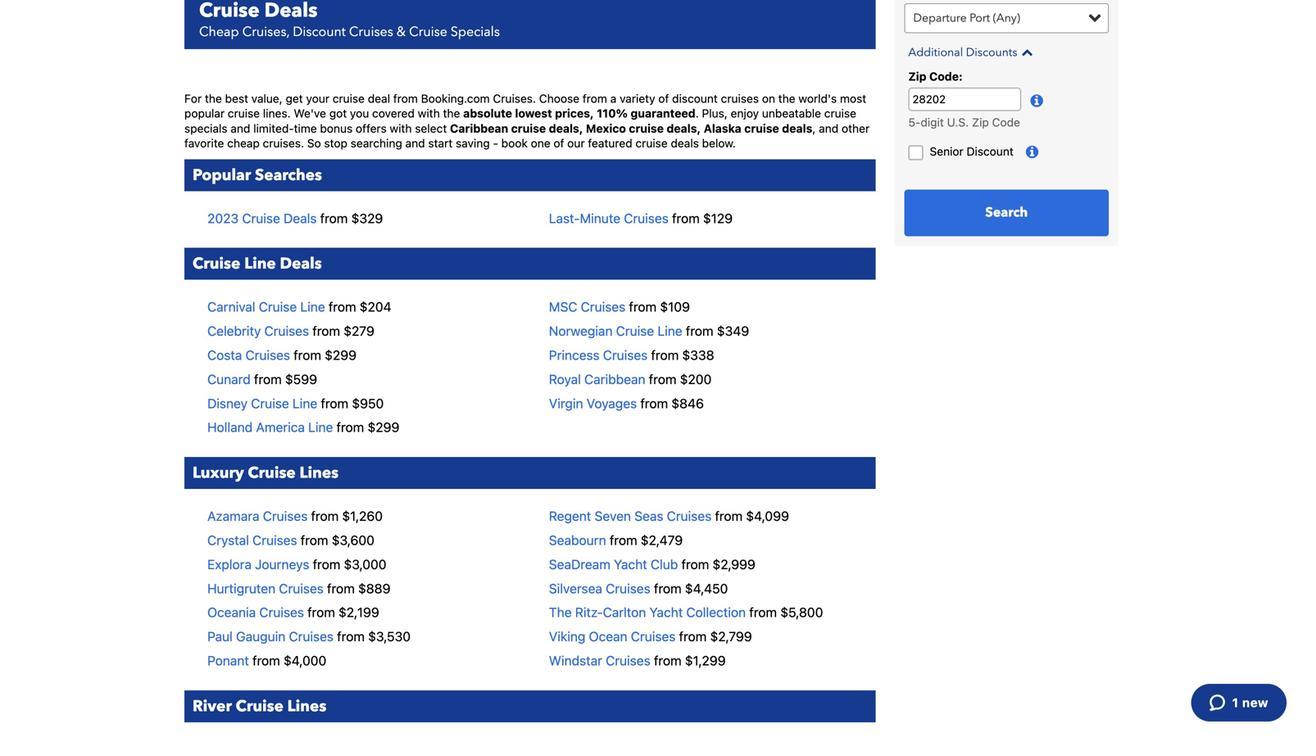 Task type: describe. For each thing, give the bounding box(es) containing it.
line for holland america line from $ 299
[[308, 420, 333, 435]]

cruise for 2023 cruise deals from $ 329
[[242, 211, 280, 226]]

2023
[[207, 211, 239, 226]]

with inside . plus, enjoy unbeatable cruise specials and limited-time bonus offers with select
[[390, 122, 412, 135]]

carlton
[[603, 605, 646, 621]]

seven
[[595, 509, 631, 524]]

river cruise lines link
[[184, 691, 876, 723]]

2 horizontal spatial and
[[819, 122, 839, 135]]

senior discount information image
[[1026, 145, 1044, 161]]

cruises up royal caribbean from $ 200
[[603, 348, 648, 363]]

129
[[711, 211, 733, 226]]

viking ocean cruises from $ 2,799
[[549, 629, 752, 645]]

choose
[[539, 92, 580, 105]]

cheap
[[227, 137, 260, 150]]

windstar cruises link
[[549, 653, 651, 669]]

2,199
[[347, 605, 379, 621]]

from up 279
[[329, 299, 356, 315]]

we've
[[294, 107, 326, 120]]

from left 1,260
[[311, 509, 339, 524]]

cruise down enjoy
[[744, 122, 779, 135]]

deals for line
[[280, 253, 322, 275]]

costa
[[207, 348, 242, 363]]

additional
[[909, 45, 963, 60]]

disney
[[207, 396, 248, 411]]

cruise line deals
[[193, 253, 322, 275]]

msc cruises link
[[549, 299, 626, 315]]

princess cruises link
[[549, 348, 648, 363]]

unbeatable
[[762, 107, 821, 120]]

ocean
[[589, 629, 628, 645]]

329
[[359, 211, 383, 226]]

from up 4,450
[[682, 557, 709, 572]]

popular searches
[[193, 165, 322, 186]]

from down the ritz-carlton yacht collection from $ 5,800
[[679, 629, 707, 645]]

from up explora journeys from $ 3,000
[[301, 533, 328, 548]]

crystal
[[207, 533, 249, 548]]

cruises up 4,000 at the left of page
[[289, 629, 334, 645]]

zip code:
[[909, 70, 963, 83]]

cruise inside , and other favorite cheap cruises. so stop searching and start saving - book one of our featured cruise deals below.
[[636, 137, 668, 150]]

time
[[294, 122, 317, 135]]

celebrity cruises link
[[207, 323, 309, 339]]

200
[[688, 372, 712, 387]]

cruises.
[[263, 137, 304, 150]]

from down paul gauguin cruises link
[[252, 653, 280, 669]]

voyages
[[587, 396, 637, 411]]

from down the 950
[[337, 420, 364, 435]]

1 deals, from the left
[[549, 122, 583, 135]]

ponant link
[[207, 653, 249, 669]]

start
[[428, 137, 453, 150]]

cruise for luxury cruise lines
[[248, 463, 296, 484]]

&
[[397, 23, 406, 41]]

for the best value, get your cruise deal from booking.com cruises. choose from a variety of discount cruises on the world's most popular cruise lines. we've got you covered with the
[[184, 92, 867, 120]]

seabourn
[[549, 533, 606, 548]]

110%
[[597, 107, 628, 120]]

virgin voyages link
[[549, 396, 637, 411]]

river cruise lines
[[193, 696, 326, 718]]

the
[[549, 605, 572, 621]]

cruise right '&'
[[409, 23, 447, 41]]

seadream yacht club link
[[549, 557, 678, 572]]

cruises.
[[493, 92, 536, 105]]

discounts
[[966, 45, 1018, 60]]

cruise line deals link
[[184, 248, 876, 280]]

cruises up journeys
[[253, 533, 297, 548]]

below.
[[702, 137, 736, 150]]

cruise for carnival cruise line from $ 204
[[259, 299, 297, 315]]

oceania cruises link
[[207, 605, 304, 621]]

from down norwegian cruise line from $ 349
[[651, 348, 679, 363]]

enjoy
[[731, 107, 759, 120]]

princess
[[549, 348, 600, 363]]

ponant from $ 4,000
[[207, 653, 326, 669]]

seadream yacht club from $ 2,999
[[549, 557, 756, 572]]

absolute
[[463, 107, 512, 120]]

viking ocean cruises link
[[549, 629, 676, 645]]

silversea
[[549, 581, 602, 597]]

0 horizontal spatial 299
[[333, 348, 357, 363]]

cruises up 2,479
[[667, 509, 712, 524]]

2,799
[[718, 629, 752, 645]]

)
[[1017, 10, 1020, 26]]

cruise inside . plus, enjoy unbeatable cruise specials and limited-time bonus offers with select
[[824, 107, 857, 120]]

from up 2,199
[[327, 581, 355, 597]]

seas
[[635, 509, 664, 524]]

line up the carnival cruise line link
[[244, 253, 276, 275]]

best
[[225, 92, 248, 105]]

from up "hurtigruten cruises from $ 889" on the left of the page
[[313, 557, 340, 572]]

2,479
[[649, 533, 683, 548]]

deals for cruise
[[284, 211, 317, 226]]

0 vertical spatial caribbean
[[450, 122, 508, 135]]

variety
[[620, 92, 655, 105]]

lowest
[[515, 107, 552, 120]]

river
[[193, 696, 232, 718]]

cruises up costa cruises from $ 299
[[264, 323, 309, 339]]

from left 200
[[649, 372, 677, 387]]

other
[[842, 122, 870, 135]]

bonus
[[320, 122, 353, 135]]

from left a
[[583, 92, 607, 105]]

popular
[[193, 165, 251, 186]]

4,450
[[693, 581, 728, 597]]

prices,
[[555, 107, 594, 120]]

cruises up cunard from $ 599
[[245, 348, 290, 363]]

featured
[[588, 137, 633, 150]]

disney cruise line from $ 950
[[207, 396, 384, 411]]

of for discount
[[658, 92, 669, 105]]

norwegian
[[549, 323, 613, 339]]

950
[[360, 396, 384, 411]]

cruises down the ritz-carlton yacht collection link
[[631, 629, 676, 645]]

5,800
[[789, 605, 823, 621]]

from down royal caribbean from $ 200
[[640, 396, 668, 411]]

plus,
[[702, 107, 728, 120]]

0 vertical spatial deals
[[782, 122, 813, 135]]

from down regent seven seas cruises link
[[610, 533, 637, 548]]

msc
[[549, 299, 577, 315]]

cheap cruises, discount cruises & cruise specials
[[199, 23, 500, 41]]

windstar
[[549, 653, 602, 669]]

from down 2,199
[[337, 629, 365, 645]]

resident discount information image
[[1031, 93, 1049, 110]]

cheap
[[199, 23, 239, 41]]

3,000
[[352, 557, 387, 572]]

1 horizontal spatial and
[[405, 137, 425, 150]]

explora journeys link
[[207, 557, 309, 572]]

oceania cruises from $ 2,199
[[207, 605, 379, 621]]

discount inside search box
[[967, 145, 1014, 158]]



Task type: locate. For each thing, give the bounding box(es) containing it.
yacht up silversea cruises from $ 4,450
[[614, 557, 647, 572]]

additional discounts
[[909, 45, 1018, 60]]

from down club
[[654, 581, 682, 597]]

0 horizontal spatial zip
[[909, 70, 927, 83]]

booking.com
[[421, 92, 490, 105]]

0 vertical spatial discount
[[293, 23, 346, 41]]

deals up carnival cruise line from $ 204
[[280, 253, 322, 275]]

from up 'disney cruise line' link
[[254, 372, 282, 387]]

cruises up paul gauguin cruises link
[[259, 605, 304, 621]]

regent seven seas cruises from $ 4,099
[[549, 509, 789, 524]]

299
[[333, 348, 357, 363], [376, 420, 399, 435]]

2 deals, from the left
[[667, 122, 701, 135]]

1 vertical spatial of
[[554, 137, 564, 150]]

338
[[690, 348, 714, 363]]

saving
[[456, 137, 490, 150]]

zip
[[909, 70, 927, 83], [972, 116, 989, 129]]

cruise up holland america line link
[[251, 396, 289, 411]]

1 vertical spatial deals
[[671, 137, 699, 150]]

cruise for norwegian cruise line from $ 349
[[616, 323, 654, 339]]

and up cheap
[[231, 122, 250, 135]]

world's
[[799, 92, 837, 105]]

1 horizontal spatial caribbean
[[584, 372, 646, 387]]

line for norwegian cruise line from $ 349
[[658, 323, 683, 339]]

club
[[651, 557, 678, 572]]

line down disney cruise line from $ 950
[[308, 420, 333, 435]]

the ritz-carlton yacht collection link
[[549, 605, 746, 621]]

0 vertical spatial zip
[[909, 70, 927, 83]]

for
[[184, 92, 202, 105]]

(
[[993, 10, 997, 26]]

1 vertical spatial lines
[[287, 696, 326, 718]]

from down viking ocean cruises from $ 2,799
[[654, 653, 682, 669]]

889
[[366, 581, 391, 597]]

1 vertical spatial yacht
[[650, 605, 683, 621]]

cunard link
[[207, 372, 251, 387]]

0 horizontal spatial of
[[554, 137, 564, 150]]

paul gauguin cruises from $ 3,530
[[207, 629, 411, 645]]

from down carnival cruise line from $ 204
[[313, 323, 340, 339]]

princess cruises from $ 338
[[549, 348, 714, 363]]

0 horizontal spatial yacht
[[614, 557, 647, 572]]

of inside , and other favorite cheap cruises. so stop searching and start saving - book one of our featured cruise deals below.
[[554, 137, 564, 150]]

of for our
[[554, 137, 564, 150]]

from up 338
[[686, 323, 714, 339]]

1 horizontal spatial the
[[443, 107, 460, 120]]

cruise down guaranteed
[[629, 122, 664, 135]]

cruise down 'ponant from $ 4,000'
[[236, 696, 284, 718]]

Zip Code: text field
[[909, 88, 1021, 111]]

0 vertical spatial of
[[658, 92, 669, 105]]

america
[[256, 420, 305, 435]]

luxury cruise lines
[[193, 463, 339, 484]]

0 vertical spatial with
[[418, 107, 440, 120]]

from up paul gauguin cruises from $ 3,530
[[307, 605, 335, 621]]

yacht
[[614, 557, 647, 572], [650, 605, 683, 621]]

deals down searches
[[284, 211, 317, 226]]

virgin
[[549, 396, 583, 411]]

1 vertical spatial zip
[[972, 116, 989, 129]]

cruise inside 'link'
[[248, 463, 296, 484]]

line up celebrity cruises from $ 279
[[300, 299, 325, 315]]

349
[[725, 323, 749, 339]]

with inside for the best value, get your cruise deal from booking.com cruises. choose from a variety of discount cruises on the world's most popular cruise lines. we've got you covered with the
[[418, 107, 440, 120]]

from left 329
[[320, 211, 348, 226]]

of left our
[[554, 137, 564, 150]]

1 vertical spatial 299
[[376, 420, 399, 435]]

0 horizontal spatial deals
[[671, 137, 699, 150]]

norwegian cruise line link
[[549, 323, 683, 339]]

cruise down caribbean cruise deals, mexico cruise deals, alaska cruise deals
[[636, 137, 668, 150]]

cruises up norwegian cruise line link
[[581, 299, 626, 315]]

search link
[[904, 190, 1109, 236]]

cunard from $ 599
[[207, 372, 317, 387]]

cruise
[[333, 92, 365, 105], [228, 107, 260, 120], [824, 107, 857, 120], [511, 122, 546, 135], [629, 122, 664, 135], [744, 122, 779, 135], [636, 137, 668, 150]]

line for disney cruise line from $ 950
[[293, 396, 317, 411]]

0 horizontal spatial with
[[390, 122, 412, 135]]

so
[[307, 137, 321, 150]]

and down select
[[405, 137, 425, 150]]

from left 129
[[672, 211, 700, 226]]

cruise down lowest
[[511, 122, 546, 135]]

the ritz-carlton yacht collection from $ 5,800
[[549, 605, 823, 621]]

u.s.
[[947, 116, 969, 129]]

None search field
[[895, 0, 1119, 246]]

cruise for disney cruise line from $ 950
[[251, 396, 289, 411]]

2023 cruise deals link
[[207, 211, 317, 226]]

0 vertical spatial deals
[[284, 211, 317, 226]]

value,
[[251, 92, 283, 105]]

azamara
[[207, 509, 259, 524]]

from up 2,799
[[749, 605, 777, 621]]

select
[[415, 122, 447, 135]]

5-digit u.s. zip code
[[909, 116, 1020, 129]]

cruise up princess cruises from $ 338
[[616, 323, 654, 339]]

1 horizontal spatial discount
[[967, 145, 1014, 158]]

0 horizontal spatial deals,
[[549, 122, 583, 135]]

cruise right 2023
[[242, 211, 280, 226]]

discount down the code
[[967, 145, 1014, 158]]

cruise up celebrity cruises from $ 279
[[259, 299, 297, 315]]

cruises down viking ocean cruises link
[[606, 653, 651, 669]]

1 vertical spatial caribbean
[[584, 372, 646, 387]]

code:
[[930, 70, 963, 83]]

3,530
[[376, 629, 411, 645]]

599
[[293, 372, 317, 387]]

deals, down prices,
[[549, 122, 583, 135]]

cruises up carlton
[[606, 581, 651, 597]]

4,099
[[754, 509, 789, 524]]

deals, down .
[[667, 122, 701, 135]]

msc cruises from $ 109
[[549, 299, 690, 315]]

0 horizontal spatial the
[[205, 92, 222, 105]]

stop
[[324, 137, 348, 150]]

book
[[501, 137, 528, 150]]

regent seven seas cruises link
[[549, 509, 712, 524]]

the up unbeatable at the top right of page
[[779, 92, 796, 105]]

royal caribbean from $ 200
[[549, 372, 712, 387]]

viking
[[549, 629, 586, 645]]

of up guaranteed
[[658, 92, 669, 105]]

the down booking.com
[[443, 107, 460, 120]]

zip left code:
[[909, 70, 927, 83]]

caribbean up voyages
[[584, 372, 646, 387]]

line down 109
[[658, 323, 683, 339]]

paul gauguin cruises link
[[207, 629, 334, 645]]

with up select
[[418, 107, 440, 120]]

search
[[986, 204, 1028, 222]]

279
[[352, 323, 374, 339]]

0 horizontal spatial discount
[[293, 23, 346, 41]]

2 horizontal spatial the
[[779, 92, 796, 105]]

on
[[762, 92, 775, 105]]

,
[[813, 122, 816, 135]]

carnival
[[207, 299, 255, 315]]

lines inside 'link'
[[300, 463, 339, 484]]

cruises up "crystal cruises from $ 3,600"
[[263, 509, 308, 524]]

1 vertical spatial deals
[[280, 253, 322, 275]]

and inside . plus, enjoy unbeatable cruise specials and limited-time bonus offers with select
[[231, 122, 250, 135]]

royal
[[549, 372, 581, 387]]

1 horizontal spatial 299
[[376, 420, 399, 435]]

1 vertical spatial discount
[[967, 145, 1014, 158]]

1 horizontal spatial zip
[[972, 116, 989, 129]]

cruises right minute on the left top
[[624, 211, 669, 226]]

one
[[531, 137, 551, 150]]

deals down unbeatable at the top right of page
[[782, 122, 813, 135]]

0 horizontal spatial caribbean
[[450, 122, 508, 135]]

299 down the 950
[[376, 420, 399, 435]]

1 horizontal spatial with
[[418, 107, 440, 120]]

and right ,
[[819, 122, 839, 135]]

offers
[[356, 122, 387, 135]]

1 horizontal spatial deals
[[782, 122, 813, 135]]

oceania
[[207, 605, 256, 621]]

lines for river cruise lines
[[287, 696, 326, 718]]

.
[[696, 107, 699, 120]]

of inside for the best value, get your cruise deal from booking.com cruises. choose from a variety of discount cruises on the world's most popular cruise lines. we've got you covered with the
[[658, 92, 669, 105]]

mexico
[[586, 122, 626, 135]]

0 vertical spatial yacht
[[614, 557, 647, 572]]

yacht up viking ocean cruises from $ 2,799
[[650, 605, 683, 621]]

caribbean up saving
[[450, 122, 508, 135]]

1 horizontal spatial of
[[658, 92, 669, 105]]

cruise up got
[[333, 92, 365, 105]]

lines for luxury cruise lines
[[300, 463, 339, 484]]

last-minute cruises link
[[549, 211, 669, 226]]

chevron up image
[[1018, 46, 1033, 58]]

1 vertical spatial with
[[390, 122, 412, 135]]

a
[[610, 92, 617, 105]]

alaska
[[704, 122, 742, 135]]

line
[[244, 253, 276, 275], [300, 299, 325, 315], [658, 323, 683, 339], [293, 396, 317, 411], [308, 420, 333, 435]]

zip right u.s.
[[972, 116, 989, 129]]

0 horizontal spatial and
[[231, 122, 250, 135]]

departure port ( any )
[[914, 10, 1020, 26]]

azamara cruises from $ 1,260
[[207, 509, 383, 524]]

cruise up carnival
[[193, 253, 240, 275]]

specials
[[451, 23, 500, 41]]

holland america line from $ 299
[[207, 420, 399, 435]]

explora
[[207, 557, 252, 572]]

from up covered
[[393, 92, 418, 105]]

hurtigruten cruises from $ 889
[[207, 581, 391, 597]]

with down covered
[[390, 122, 412, 135]]

1 horizontal spatial yacht
[[650, 605, 683, 621]]

line down 599
[[293, 396, 317, 411]]

virgin voyages from $ 846
[[549, 396, 704, 411]]

lines
[[300, 463, 339, 484], [287, 696, 326, 718]]

cruise for river cruise lines
[[236, 696, 284, 718]]

0 vertical spatial 299
[[333, 348, 357, 363]]

from left the 4,099
[[715, 509, 743, 524]]

299 down 279
[[333, 348, 357, 363]]

from
[[393, 92, 418, 105], [583, 92, 607, 105], [320, 211, 348, 226], [672, 211, 700, 226], [329, 299, 356, 315], [629, 299, 657, 315], [313, 323, 340, 339], [686, 323, 714, 339], [294, 348, 321, 363], [651, 348, 679, 363], [254, 372, 282, 387], [649, 372, 677, 387], [321, 396, 349, 411], [640, 396, 668, 411], [337, 420, 364, 435], [311, 509, 339, 524], [715, 509, 743, 524], [301, 533, 328, 548], [610, 533, 637, 548], [313, 557, 340, 572], [682, 557, 709, 572], [327, 581, 355, 597], [654, 581, 682, 597], [307, 605, 335, 621], [749, 605, 777, 621], [337, 629, 365, 645], [679, 629, 707, 645], [252, 653, 280, 669], [654, 653, 682, 669]]

crystal cruises link
[[207, 533, 297, 548]]

ponant
[[207, 653, 249, 669]]

lines down holland america line from $ 299
[[300, 463, 339, 484]]

none search field containing search
[[895, 0, 1119, 246]]

cruises down explora journeys from $ 3,000
[[279, 581, 324, 597]]

luxury
[[193, 463, 244, 484]]

deals
[[284, 211, 317, 226], [280, 253, 322, 275]]

disney cruise line link
[[207, 396, 317, 411]]

port
[[970, 10, 990, 26]]

royal caribbean link
[[549, 372, 646, 387]]

1 horizontal spatial deals,
[[667, 122, 701, 135]]

109
[[668, 299, 690, 315]]

deals inside , and other favorite cheap cruises. so stop searching and start saving - book one of our featured cruise deals below.
[[671, 137, 699, 150]]

1,299
[[693, 653, 726, 669]]

luxury cruise lines link
[[184, 457, 876, 489]]

4,000
[[292, 653, 326, 669]]

846
[[680, 396, 704, 411]]

line for carnival cruise line from $ 204
[[300, 299, 325, 315]]

caribbean cruise deals, mexico cruise deals, alaska cruise deals
[[450, 122, 813, 135]]

lines down 4,000 at the left of page
[[287, 696, 326, 718]]

the up popular
[[205, 92, 222, 105]]

cruises left '&'
[[349, 23, 393, 41]]

from left the 950
[[321, 396, 349, 411]]

cruise down most
[[824, 107, 857, 120]]

from up norwegian cruise line from $ 349
[[629, 299, 657, 315]]

cruise down best
[[228, 107, 260, 120]]

discount right cruises,
[[293, 23, 346, 41]]

from up 599
[[294, 348, 321, 363]]

deals down .
[[671, 137, 699, 150]]

cruise up azamara cruises link
[[248, 463, 296, 484]]

0 vertical spatial lines
[[300, 463, 339, 484]]



Task type: vqa. For each thing, say whether or not it's contained in the screenshot.
star icon to the bottom
no



